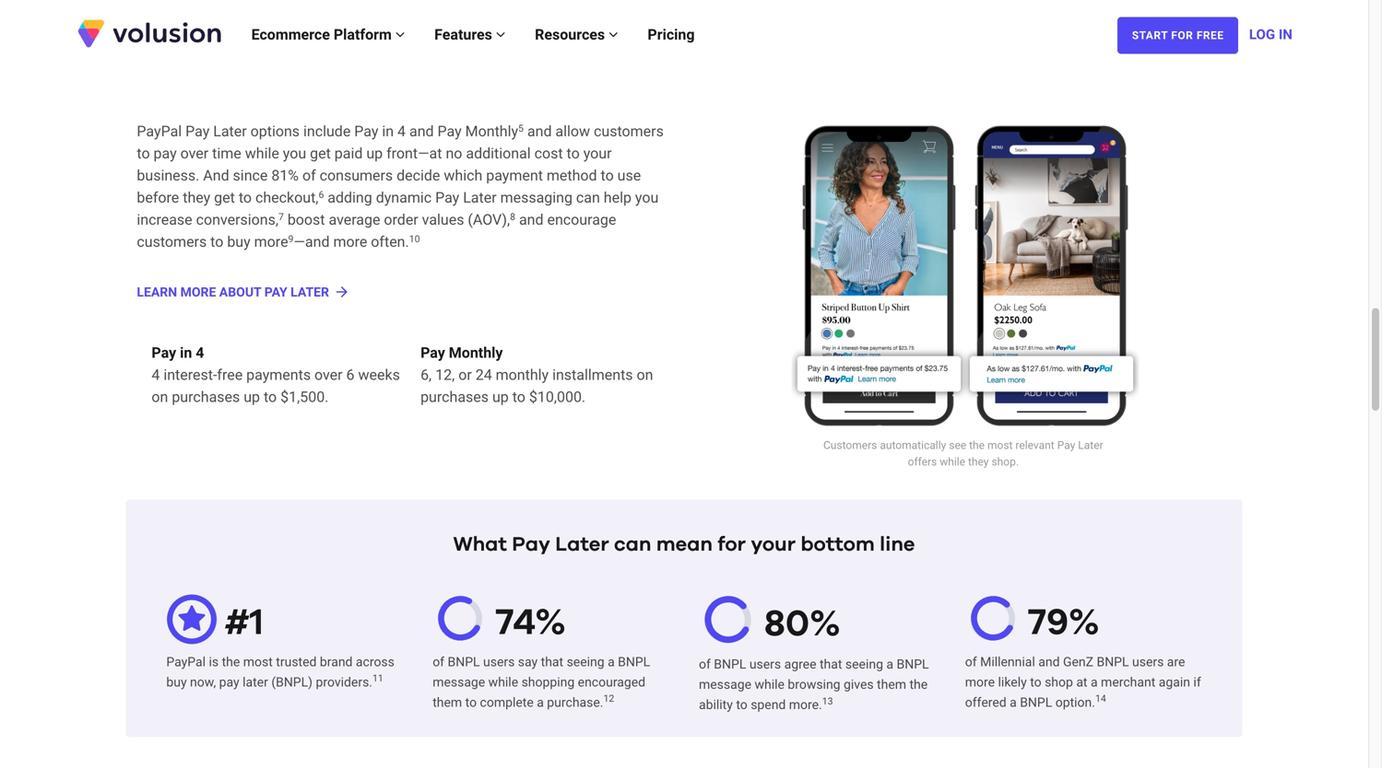 Task type: vqa. For each thing, say whether or not it's contained in the screenshot.


Task type: locate. For each thing, give the bounding box(es) containing it.
automatically
[[880, 439, 946, 452]]

of inside of bnpl users agree that seeing a bnpl message while browsing gives them the ability to spend more.
[[699, 658, 711, 673]]

1 horizontal spatial that
[[820, 658, 842, 673]]

0 vertical spatial on
[[637, 366, 653, 384]]

0 vertical spatial customers
[[594, 123, 664, 140]]

help
[[604, 189, 632, 207]]

gives
[[844, 678, 874, 693]]

merchant
[[1101, 675, 1156, 691]]

more down 7
[[254, 233, 288, 251]]

0 vertical spatial pay
[[154, 145, 177, 162]]

1 vertical spatial 4
[[196, 344, 204, 362]]

get down the include
[[310, 145, 331, 162]]

0 horizontal spatial pay
[[154, 145, 177, 162]]

0 horizontal spatial buy
[[166, 675, 187, 690]]

in inside pay in 4 4 interest-free payments over 6 weeks on purchases up to $1,500.
[[180, 344, 192, 362]]

encouraged
[[578, 675, 646, 691]]

the right is
[[222, 655, 240, 670]]

them inside of bnpl users agree that seeing a bnpl message while browsing gives them the ability to spend more.
[[877, 678, 906, 693]]

0 vertical spatial can
[[576, 189, 600, 207]]

on down interest- on the top of the page
[[152, 388, 168, 406]]

0 horizontal spatial angle down image
[[395, 27, 405, 42]]

the inside customers automatically see the most relevant pay later offers while they shop.
[[969, 439, 985, 452]]

to inside and encourage customers to buy more
[[210, 233, 223, 251]]

up down monthly
[[492, 388, 509, 406]]

1 horizontal spatial message
[[699, 678, 751, 693]]

while up the complete
[[488, 675, 518, 691]]

angle down image
[[395, 27, 405, 42], [496, 27, 505, 42], [609, 27, 618, 42]]

0 horizontal spatial they
[[183, 189, 210, 207]]

angle down image inside 'features' link
[[496, 27, 505, 42]]

pay up the 6,
[[421, 344, 445, 362]]

offers
[[908, 456, 937, 469]]

up right paid
[[366, 145, 383, 162]]

0 horizontal spatial the
[[222, 655, 240, 670]]

later inside adding dynamic pay later messaging can help you increase conversions,
[[463, 189, 497, 207]]

while inside of bnpl users say that seeing a bnpl message while shopping encouraged them to complete a purchase.
[[488, 675, 518, 691]]

customers down increase
[[137, 233, 207, 251]]

of left millennial
[[965, 655, 977, 670]]

message
[[433, 675, 485, 691], [699, 678, 751, 693]]

1 horizontal spatial angle down image
[[496, 27, 505, 42]]

pay
[[154, 145, 177, 162], [264, 285, 287, 300], [219, 675, 239, 690]]

1 horizontal spatial purchases
[[421, 388, 489, 406]]

later inside paypal is the most trusted brand across buy now, pay later (bnpl) providers.
[[243, 675, 268, 690]]

users left say
[[483, 655, 515, 670]]

and up shop
[[1038, 655, 1060, 670]]

angle down image for ecommerce platform
[[395, 27, 405, 42]]

average
[[329, 211, 380, 229]]

message for 74%
[[433, 675, 485, 691]]

1 horizontal spatial 6
[[346, 366, 355, 384]]

users for 74%
[[483, 655, 515, 670]]

8
[[510, 211, 515, 222]]

pay up interest- on the top of the page
[[152, 344, 176, 362]]

seeing up 'encouraged'
[[567, 655, 605, 670]]

a right agree
[[886, 658, 894, 673]]

4 up interest- on the top of the page
[[196, 344, 204, 362]]

1 horizontal spatial seeing
[[845, 658, 883, 673]]

most left trusted
[[243, 655, 273, 670]]

before
[[137, 189, 179, 207]]

of for 79%
[[965, 655, 977, 670]]

0 horizontal spatial later
[[243, 675, 268, 690]]

to down allow
[[567, 145, 580, 162]]

bnpl
[[448, 655, 480, 670], [618, 655, 650, 670], [1097, 655, 1129, 670], [714, 658, 746, 673], [897, 658, 929, 673], [1020, 696, 1052, 711]]

paypal up business.
[[137, 123, 182, 140]]

free
[[217, 366, 243, 384]]

more inside of millennial and genz bnpl users are more likely to shop at a merchant again if offered a bnpl option​.
[[965, 675, 995, 691]]

0 vertical spatial 4
[[397, 123, 406, 140]]

angle down image right platform
[[395, 27, 405, 42]]

1 vertical spatial over
[[314, 366, 343, 384]]

1 horizontal spatial up
[[366, 145, 383, 162]]

while up the spend
[[755, 678, 785, 693]]

in up front—at
[[382, 123, 394, 140]]

to inside of bnpl users say that seeing a bnpl message while shopping encouraged them to complete a purchase.
[[465, 696, 477, 711]]

2 horizontal spatial the
[[969, 439, 985, 452]]

to down monthly
[[512, 388, 525, 406]]

more down average
[[333, 233, 367, 251]]

or
[[458, 366, 472, 384]]

1 horizontal spatial on
[[637, 366, 653, 384]]

6 left adding
[[319, 189, 324, 200]]

increase
[[137, 211, 192, 229]]

0 horizontal spatial users
[[483, 655, 515, 670]]

to down payments at the left
[[264, 388, 277, 406]]

them
[[877, 678, 906, 693], [433, 696, 462, 711]]

pay in 4 4 interest-free payments over 6 weeks on purchases up to $1,500.
[[152, 344, 400, 406]]

later left arrow_forward
[[291, 285, 329, 300]]

2 angle down image from the left
[[496, 27, 505, 42]]

0 horizontal spatial your
[[583, 145, 612, 162]]

1 vertical spatial customers
[[137, 233, 207, 251]]

them left the complete
[[433, 696, 462, 711]]

which
[[444, 167, 482, 184]]

your
[[583, 145, 612, 162], [751, 535, 796, 555]]

pay inside pay in 4 4 interest-free payments over 6 weeks on purchases up to $1,500.
[[152, 344, 176, 362]]

0 vertical spatial later
[[291, 285, 329, 300]]

monthly up 24
[[449, 344, 503, 362]]

shop.
[[992, 456, 1019, 469]]

2 horizontal spatial users
[[1132, 655, 1164, 670]]

pay inside adding dynamic pay later messaging can help you increase conversions,
[[435, 189, 459, 207]]

1 horizontal spatial 4
[[196, 344, 204, 362]]

12
[[603, 694, 614, 705]]

that inside of bnpl users agree that seeing a bnpl message while browsing gives them the ability to spend more.
[[820, 658, 842, 673]]

paypal up now, on the bottom of the page
[[166, 655, 206, 670]]

1 vertical spatial they
[[968, 456, 989, 469]]

paypal pay later options include pay in 4 and pay monthly 5
[[137, 123, 524, 140]]

0 horizontal spatial that
[[541, 655, 563, 670]]

users for 80%
[[749, 658, 781, 673]]

angle down image inside resources link
[[609, 27, 618, 42]]

0 vertical spatial in
[[382, 123, 394, 140]]

0 horizontal spatial most
[[243, 655, 273, 670]]

the right 'see'
[[969, 439, 985, 452]]

1 vertical spatial you
[[635, 189, 659, 207]]

0 horizontal spatial 4
[[152, 366, 160, 384]]

6 left weeks
[[346, 366, 355, 384]]

bottom
[[801, 535, 875, 555]]

0 vertical spatial they
[[183, 189, 210, 207]]

them right gives
[[877, 678, 906, 693]]

seeing inside of bnpl users agree that seeing a bnpl message while browsing gives them the ability to spend more.
[[845, 658, 883, 673]]

1 vertical spatial the
[[222, 655, 240, 670]]

0 horizontal spatial in
[[180, 344, 192, 362]]

start for free
[[1132, 29, 1224, 42]]

angle down image for resources
[[609, 27, 618, 42]]

2 horizontal spatial angle down image
[[609, 27, 618, 42]]

0 horizontal spatial on
[[152, 388, 168, 406]]

2 horizontal spatial 4
[[397, 123, 406, 140]]

purchases
[[172, 388, 240, 406], [421, 388, 489, 406]]

1 vertical spatial later
[[243, 675, 268, 690]]

seeing for 80%
[[845, 658, 883, 673]]

in
[[1279, 26, 1293, 42]]

0 vertical spatial them
[[877, 678, 906, 693]]

pay up no
[[438, 123, 462, 140]]

2 vertical spatial pay
[[219, 675, 239, 690]]

your right for
[[751, 535, 796, 555]]

values
[[422, 211, 464, 229]]

you inside adding dynamic pay later messaging can help you increase conversions,
[[635, 189, 659, 207]]

more right learn at the left top
[[180, 285, 216, 300]]

1 horizontal spatial later
[[291, 285, 329, 300]]

of for 74%
[[433, 655, 444, 670]]

0 horizontal spatial purchases
[[172, 388, 240, 406]]

often.
[[371, 233, 409, 251]]

1 horizontal spatial them
[[877, 678, 906, 693]]

purchases inside pay monthly 6, 12, or 24 monthly installments on purchases up to $10,000.
[[421, 388, 489, 406]]

79%
[[1028, 605, 1100, 642]]

later left (bnpl)
[[243, 675, 268, 690]]

at
[[1076, 675, 1088, 691]]

paypal is the most trusted brand across buy now, pay later (bnpl) providers.
[[166, 655, 395, 690]]

seeing
[[567, 655, 605, 670], [845, 658, 883, 673]]

message inside of bnpl users agree that seeing a bnpl message while browsing gives them the ability to spend more.
[[699, 678, 751, 693]]

more
[[254, 233, 288, 251], [333, 233, 367, 251], [180, 285, 216, 300], [965, 675, 995, 691]]

1 horizontal spatial get
[[310, 145, 331, 162]]

angle down image inside ecommerce platform link
[[395, 27, 405, 42]]

0 vertical spatial most
[[988, 439, 1013, 452]]

1 horizontal spatial the
[[910, 678, 928, 693]]

that up shopping
[[541, 655, 563, 670]]

0 horizontal spatial over
[[180, 145, 209, 162]]

2 horizontal spatial up
[[492, 388, 509, 406]]

likely
[[998, 675, 1027, 691]]

pay monthly 6, 12, or 24 monthly installments on purchases up to $10,000.
[[421, 344, 653, 406]]

of right the 81%
[[302, 167, 316, 184]]

a down likely
[[1010, 696, 1017, 711]]

of
[[302, 167, 316, 184], [433, 655, 444, 670], [965, 655, 977, 670], [699, 658, 711, 673]]

0 vertical spatial you
[[283, 145, 306, 162]]

to left the complete
[[465, 696, 477, 711]]

later inside learn more about pay later arrow_forward
[[291, 285, 329, 300]]

you
[[283, 145, 306, 162], [635, 189, 659, 207]]

3 angle down image from the left
[[609, 27, 618, 42]]

purchases down interest- on the top of the page
[[172, 388, 240, 406]]

users inside of bnpl users agree that seeing a bnpl message while browsing gives them the ability to spend more.
[[749, 658, 781, 673]]

2 purchases from the left
[[421, 388, 489, 406]]

see
[[949, 439, 966, 452]]

features link
[[420, 7, 520, 62]]

they left shop.
[[968, 456, 989, 469]]

purchases down '12,' on the left
[[421, 388, 489, 406]]

1 vertical spatial most
[[243, 655, 273, 670]]

payments
[[246, 366, 311, 384]]

0 vertical spatial get
[[310, 145, 331, 162]]

most up shop.
[[988, 439, 1013, 452]]

no
[[446, 145, 462, 162]]

1 vertical spatial monthly
[[449, 344, 503, 362]]

them for 80%
[[877, 678, 906, 693]]

0 vertical spatial 6
[[319, 189, 324, 200]]

time
[[212, 145, 241, 162]]

over up $1,500.
[[314, 366, 343, 384]]

while inside of bnpl users agree that seeing a bnpl message while browsing gives them the ability to spend more.
[[755, 678, 785, 693]]

to up business.
[[137, 145, 150, 162]]

while down 'see'
[[940, 456, 965, 469]]

1 vertical spatial them
[[433, 696, 462, 711]]

pay inside "and allow customers to pay over time while you get paid up front—at no additional cost to your business. and since 81% of consumers decide which payment method to use before they get to checkout,"
[[154, 145, 177, 162]]

of right across
[[433, 655, 444, 670]]

buy left now, on the bottom of the page
[[166, 675, 187, 690]]

buy down the conversions,
[[227, 233, 251, 251]]

paypal for pay
[[137, 123, 182, 140]]

encourage
[[547, 211, 616, 229]]

9 —and more often. 10
[[288, 233, 420, 251]]

the right gives
[[910, 678, 928, 693]]

1 horizontal spatial over
[[314, 366, 343, 384]]

they inside customers automatically see the most relevant pay later offers while they shop.
[[968, 456, 989, 469]]

customers inside "and allow customers to pay over time while you get paid up front—at no additional cost to your business. and since 81% of consumers decide which payment method to use before they get to checkout,"
[[594, 123, 664, 140]]

pay up values
[[435, 189, 459, 207]]

0 horizontal spatial seeing
[[567, 655, 605, 670]]

you up the 81%
[[283, 145, 306, 162]]

up down payments at the left
[[244, 388, 260, 406]]

pay right relevant at the bottom of page
[[1057, 439, 1075, 452]]

seeing up gives
[[845, 658, 883, 673]]

angle down image left resources
[[496, 27, 505, 42]]

can left the mean
[[614, 535, 651, 555]]

them inside of bnpl users say that seeing a bnpl message while shopping encouraged them to complete a purchase.
[[433, 696, 462, 711]]

message up the complete
[[433, 675, 485, 691]]

0 horizontal spatial up
[[244, 388, 260, 406]]

users left the are
[[1132, 655, 1164, 670]]

method
[[547, 167, 597, 184]]

while inside customers automatically see the most relevant pay later offers while they shop.
[[940, 456, 965, 469]]

angle down image left pricing
[[609, 27, 618, 42]]

0 vertical spatial over
[[180, 145, 209, 162]]

resources
[[535, 26, 609, 43]]

message inside of bnpl users say that seeing a bnpl message while shopping encouraged them to complete a purchase.
[[433, 675, 485, 691]]

buy inside paypal is the most trusted brand across buy now, pay later (bnpl) providers.
[[166, 675, 187, 690]]

1 vertical spatial buy
[[166, 675, 187, 690]]

and right the 5
[[527, 123, 552, 140]]

later
[[213, 123, 247, 140], [463, 189, 497, 207], [1078, 439, 1103, 452], [555, 535, 609, 555]]

up inside "and allow customers to pay over time while you get paid up front—at no additional cost to your business. and since 81% of consumers decide which payment method to use before they get to checkout,"
[[366, 145, 383, 162]]

that for 80%
[[820, 658, 842, 673]]

1 purchases from the left
[[172, 388, 240, 406]]

0 horizontal spatial message
[[433, 675, 485, 691]]

1 vertical spatial get
[[214, 189, 235, 207]]

you down 'use'
[[635, 189, 659, 207]]

while for of bnpl users say that seeing a bnpl message while shopping encouraged them to complete a purchase.
[[488, 675, 518, 691]]

1 vertical spatial can
[[614, 535, 651, 555]]

#1
[[224, 605, 264, 642]]

1 vertical spatial on
[[152, 388, 168, 406]]

and
[[203, 167, 229, 184]]

your down allow
[[583, 145, 612, 162]]

1 vertical spatial pay
[[264, 285, 287, 300]]

0 horizontal spatial customers
[[137, 233, 207, 251]]

free
[[1197, 29, 1224, 42]]

most inside customers automatically see the most relevant pay later offers while they shop.
[[988, 439, 1013, 452]]

arrow_forward
[[334, 284, 350, 300]]

and right 8 on the left top of the page
[[519, 211, 544, 229]]

0 vertical spatial monthly
[[465, 123, 518, 140]]

1 vertical spatial in
[[180, 344, 192, 362]]

1 vertical spatial paypal
[[166, 655, 206, 670]]

users inside of millennial and genz bnpl users are more likely to shop at a merchant again if offered a bnpl option​.
[[1132, 655, 1164, 670]]

of inside of bnpl users say that seeing a bnpl message while shopping encouraged them to complete a purchase.
[[433, 655, 444, 670]]

11
[[372, 674, 383, 685]]

0 vertical spatial your
[[583, 145, 612, 162]]

customers automatically see the most relevant pay later offers while they shop.
[[823, 439, 1103, 469]]

in up interest- on the top of the page
[[180, 344, 192, 362]]

users left agree
[[749, 658, 781, 673]]

0 horizontal spatial can
[[576, 189, 600, 207]]

1 horizontal spatial they
[[968, 456, 989, 469]]

monthly inside pay monthly 6, 12, or 24 monthly installments on purchases up to $10,000.
[[449, 344, 503, 362]]

they down and
[[183, 189, 210, 207]]

1 horizontal spatial you
[[635, 189, 659, 207]]

7
[[278, 211, 284, 222]]

that up browsing at the bottom right
[[820, 658, 842, 673]]

to left shop
[[1030, 675, 1042, 691]]

pay right about
[[264, 285, 287, 300]]

pay right now, on the bottom of the page
[[219, 675, 239, 690]]

customers inside and encourage customers to buy more
[[137, 233, 207, 251]]

2 horizontal spatial pay
[[264, 285, 287, 300]]

over inside "and allow customers to pay over time while you get paid up front—at no additional cost to your business. and since 81% of consumers decide which payment method to use before they get to checkout,"
[[180, 145, 209, 162]]

angle down image for features
[[496, 27, 505, 42]]

customers for and encourage customers to buy more
[[137, 233, 207, 251]]

brand
[[320, 655, 353, 670]]

1 horizontal spatial users
[[749, 658, 781, 673]]

on right installments at the left top
[[637, 366, 653, 384]]

0 horizontal spatial them
[[433, 696, 462, 711]]

to right ability
[[736, 698, 748, 713]]

1 horizontal spatial in
[[382, 123, 394, 140]]

pay inside paypal is the most trusted brand across buy now, pay later (bnpl) providers.
[[219, 675, 239, 690]]

more up offered
[[965, 675, 995, 691]]

pay inside pay monthly 6, 12, or 24 monthly installments on purchases up to $10,000.
[[421, 344, 445, 362]]

get down and
[[214, 189, 235, 207]]

is
[[209, 655, 219, 670]]

1 horizontal spatial pay
[[219, 675, 239, 690]]

use
[[617, 167, 641, 184]]

monthly up additional at the left top of the page
[[465, 123, 518, 140]]

1 horizontal spatial buy
[[227, 233, 251, 251]]

monthly
[[496, 366, 549, 384]]

about
[[219, 285, 261, 300]]

options
[[250, 123, 300, 140]]

of inside of millennial and genz bnpl users are more likely to shop at a merchant again if offered a bnpl option​.
[[965, 655, 977, 670]]

1 angle down image from the left
[[395, 27, 405, 42]]

dynamic
[[376, 189, 432, 207]]

later
[[291, 285, 329, 300], [243, 675, 268, 690]]

2 vertical spatial the
[[910, 678, 928, 693]]

0 horizontal spatial you
[[283, 145, 306, 162]]

that
[[541, 655, 563, 670], [820, 658, 842, 673]]

1 horizontal spatial customers
[[594, 123, 664, 140]]

customers up 'use'
[[594, 123, 664, 140]]

of up ability
[[699, 658, 711, 673]]

to down the conversions,
[[210, 233, 223, 251]]

6
[[319, 189, 324, 200], [346, 366, 355, 384]]

you inside "and allow customers to pay over time while you get paid up front—at no additional cost to your business. and since 81% of consumers decide which payment method to use before they get to checkout,"
[[283, 145, 306, 162]]

your inside "and allow customers to pay over time while you get paid up front—at no additional cost to your business. and since 81% of consumers decide which payment method to use before they get to checkout,"
[[583, 145, 612, 162]]

pay inside learn more about pay later arrow_forward
[[264, 285, 287, 300]]

message up ability
[[699, 678, 751, 693]]

to inside pay monthly 6, 12, or 24 monthly installments on purchases up to $10,000.
[[512, 388, 525, 406]]

—and
[[294, 233, 330, 251]]

1 horizontal spatial most
[[988, 439, 1013, 452]]

more.
[[789, 698, 822, 713]]

users inside of bnpl users say that seeing a bnpl message while shopping encouraged them to complete a purchase.
[[483, 655, 515, 670]]

can up encourage
[[576, 189, 600, 207]]

pay up business.
[[154, 145, 177, 162]]

log in
[[1249, 26, 1293, 42]]

volusion logo image
[[76, 18, 223, 49]]

while up since
[[245, 145, 279, 162]]

over up and
[[180, 145, 209, 162]]

0 vertical spatial the
[[969, 439, 985, 452]]

1 horizontal spatial your
[[751, 535, 796, 555]]

paypal inside paypal is the most trusted brand across buy now, pay later (bnpl) providers.
[[166, 655, 206, 670]]

0 vertical spatial buy
[[227, 233, 251, 251]]

4 up front—at
[[397, 123, 406, 140]]

in
[[382, 123, 394, 140], [180, 344, 192, 362]]

4 left interest- on the top of the page
[[152, 366, 160, 384]]

interest-
[[164, 366, 217, 384]]

of inside "and allow customers to pay over time while you get paid up front—at no additional cost to your business. and since 81% of consumers decide which payment method to use before they get to checkout,"
[[302, 167, 316, 184]]

0 vertical spatial paypal
[[137, 123, 182, 140]]

that inside of bnpl users say that seeing a bnpl message while shopping encouraged them to complete a purchase.
[[541, 655, 563, 670]]

1 vertical spatial 6
[[346, 366, 355, 384]]

get
[[310, 145, 331, 162], [214, 189, 235, 207]]

seeing inside of bnpl users say that seeing a bnpl message while shopping encouraged them to complete a purchase.
[[567, 655, 605, 670]]

customers for and allow customers to pay over time while you get paid up front—at no additional cost to your business. and since 81% of consumers decide which payment method to use before they get to checkout,
[[594, 123, 664, 140]]



Task type: describe. For each thing, give the bounding box(es) containing it.
$1,500.
[[280, 388, 329, 406]]

paypal paylater phones image
[[773, 106, 1154, 445]]

include
[[303, 123, 351, 140]]

start
[[1132, 29, 1168, 42]]

what pay later can mean for your bottom line
[[453, 535, 915, 555]]

24
[[476, 366, 492, 384]]

installments
[[552, 366, 633, 384]]

of for 80%
[[699, 658, 711, 673]]

80%
[[764, 606, 841, 643]]

messaging
[[500, 189, 573, 207]]

again
[[1159, 675, 1190, 691]]

on inside pay in 4 4 interest-free payments over 6 weeks on purchases up to $1,500.
[[152, 388, 168, 406]]

a down shopping
[[537, 696, 544, 711]]

a inside of bnpl users agree that seeing a bnpl message while browsing gives them the ability to spend more.
[[886, 658, 894, 673]]

the inside of bnpl users agree that seeing a bnpl message while browsing gives them the ability to spend more.
[[910, 678, 928, 693]]

pay up paid
[[354, 123, 378, 140]]

decide
[[397, 167, 440, 184]]

trusted
[[276, 655, 317, 670]]

to left 'use'
[[601, 167, 614, 184]]

allow
[[555, 123, 590, 140]]

5
[[518, 123, 524, 134]]

providers.
[[316, 675, 372, 690]]

up inside pay monthly 6, 12, or 24 monthly installments on purchases up to $10,000.
[[492, 388, 509, 406]]

of bnpl users say that seeing a bnpl message while shopping encouraged them to complete a purchase.
[[433, 655, 650, 711]]

ecommerce platform link
[[237, 7, 420, 62]]

additional
[[466, 145, 531, 162]]

most inside paypal is the most trusted brand across buy now, pay later (bnpl) providers.
[[243, 655, 273, 670]]

option​.
[[1056, 696, 1095, 711]]

resources link
[[520, 7, 633, 62]]

payment
[[486, 167, 543, 184]]

mean
[[656, 535, 713, 555]]

and inside "and allow customers to pay over time while you get paid up front—at no additional cost to your business. and since 81% of consumers decide which payment method to use before they get to checkout,"
[[527, 123, 552, 140]]

line
[[880, 535, 915, 555]]

consumers
[[320, 167, 393, 184]]

the inside paypal is the most trusted brand across buy now, pay later (bnpl) providers.
[[222, 655, 240, 670]]

adding
[[328, 189, 372, 207]]

while inside "and allow customers to pay over time while you get paid up front—at no additional cost to your business. and since 81% of consumers decide which payment method to use before they get to checkout,"
[[245, 145, 279, 162]]

order
[[384, 211, 418, 229]]

of bnpl users agree that seeing a bnpl message while browsing gives them the ability to spend more.
[[699, 658, 929, 713]]

1 horizontal spatial can
[[614, 535, 651, 555]]

can inside adding dynamic pay later messaging can help you increase conversions,
[[576, 189, 600, 207]]

business.
[[137, 167, 199, 184]]

74%
[[495, 605, 566, 642]]

2 vertical spatial 4
[[152, 366, 160, 384]]

platform
[[334, 26, 392, 43]]

ability
[[699, 698, 733, 713]]

paypal for is
[[166, 655, 206, 670]]

ecommerce platform
[[251, 26, 395, 43]]

to inside pay in 4 4 interest-free payments over 6 weeks on purchases up to $1,500.
[[264, 388, 277, 406]]

over inside pay in 4 4 interest-free payments over 6 weeks on purchases up to $1,500.
[[314, 366, 343, 384]]

a up 'encouraged'
[[608, 655, 615, 670]]

up inside pay in 4 4 interest-free payments over 6 weeks on purchases up to $1,500.
[[244, 388, 260, 406]]

that for 74%
[[541, 655, 563, 670]]

of millennial and genz bnpl users are more likely to shop at a merchant again if offered a bnpl option​.
[[965, 655, 1201, 711]]

say
[[518, 655, 538, 670]]

81%
[[271, 167, 299, 184]]

and inside and encourage customers to buy more
[[519, 211, 544, 229]]

to down since
[[239, 189, 252, 207]]

and allow customers to pay over time while you get paid up front—at no additional cost to your business. and since 81% of consumers decide which payment method to use before they get to checkout,
[[137, 123, 664, 207]]

learn more about pay later arrow_forward
[[137, 284, 350, 300]]

start for free link
[[1118, 17, 1238, 54]]

13
[[822, 697, 833, 708]]

checkout,
[[255, 189, 319, 207]]

front—at
[[386, 145, 442, 162]]

0 horizontal spatial get
[[214, 189, 235, 207]]

on inside pay monthly 6, 12, or 24 monthly installments on purchases up to $10,000.
[[637, 366, 653, 384]]

adding dynamic pay later messaging can help you increase conversions,
[[137, 189, 659, 229]]

to inside of bnpl users agree that seeing a bnpl message while browsing gives them the ability to spend more.
[[736, 698, 748, 713]]

shop
[[1045, 675, 1073, 691]]

(bnpl)
[[271, 675, 313, 690]]

and inside of millennial and genz bnpl users are more likely to shop at a merchant again if offered a bnpl option​.
[[1038, 655, 1060, 670]]

complete
[[480, 696, 534, 711]]

while for of bnpl users agree that seeing a bnpl message while browsing gives them the ability to spend more.
[[755, 678, 785, 693]]

are
[[1167, 655, 1185, 670]]

0 horizontal spatial 6
[[319, 189, 324, 200]]

since
[[233, 167, 268, 184]]

message for 80%
[[699, 678, 751, 693]]

purchase.
[[547, 696, 603, 711]]

cost
[[534, 145, 563, 162]]

for
[[1171, 29, 1193, 42]]

1 vertical spatial your
[[751, 535, 796, 555]]

more inside learn more about pay later arrow_forward
[[180, 285, 216, 300]]

7 boost average order values (aov), 8
[[278, 211, 515, 229]]

later inside customers automatically see the most relevant pay later offers while they shop.
[[1078, 439, 1103, 452]]

spend
[[751, 698, 786, 713]]

features
[[434, 26, 496, 43]]

across
[[356, 655, 395, 670]]

more inside and encourage customers to buy more
[[254, 233, 288, 251]]

they inside "and allow customers to pay over time while you get paid up front—at no additional cost to your business. and since 81% of consumers decide which payment method to use before they get to checkout,"
[[183, 189, 210, 207]]

to inside of millennial and genz bnpl users are more likely to shop at a merchant again if offered a bnpl option​.
[[1030, 675, 1042, 691]]

now,
[[190, 675, 216, 690]]

12,
[[435, 366, 455, 384]]

pay inside customers automatically see the most relevant pay later offers while they shop.
[[1057, 439, 1075, 452]]

paid
[[334, 145, 363, 162]]

pay up and
[[185, 123, 210, 140]]

6 inside pay in 4 4 interest-free payments over 6 weeks on purchases up to $1,500.
[[346, 366, 355, 384]]

boost
[[288, 211, 325, 229]]

if
[[1194, 675, 1201, 691]]

relevant
[[1016, 439, 1055, 452]]

pay right what
[[512, 535, 550, 555]]

and up front—at
[[409, 123, 434, 140]]

browsing
[[788, 678, 840, 693]]

and encourage customers to buy more
[[137, 211, 616, 251]]

seeing for 74%
[[567, 655, 605, 670]]

14
[[1095, 694, 1106, 705]]

purchases inside pay in 4 4 interest-free payments over 6 weeks on purchases up to $1,500.
[[172, 388, 240, 406]]

weeks
[[358, 366, 400, 384]]

buy inside and encourage customers to buy more
[[227, 233, 251, 251]]

10
[[409, 234, 420, 245]]

shopping
[[521, 675, 575, 691]]

what
[[453, 535, 507, 555]]

them for 74%
[[433, 696, 462, 711]]

$10,000.
[[529, 388, 586, 406]]

while for customers automatically see the most relevant pay later offers while they shop.
[[940, 456, 965, 469]]

a right at
[[1091, 675, 1098, 691]]



